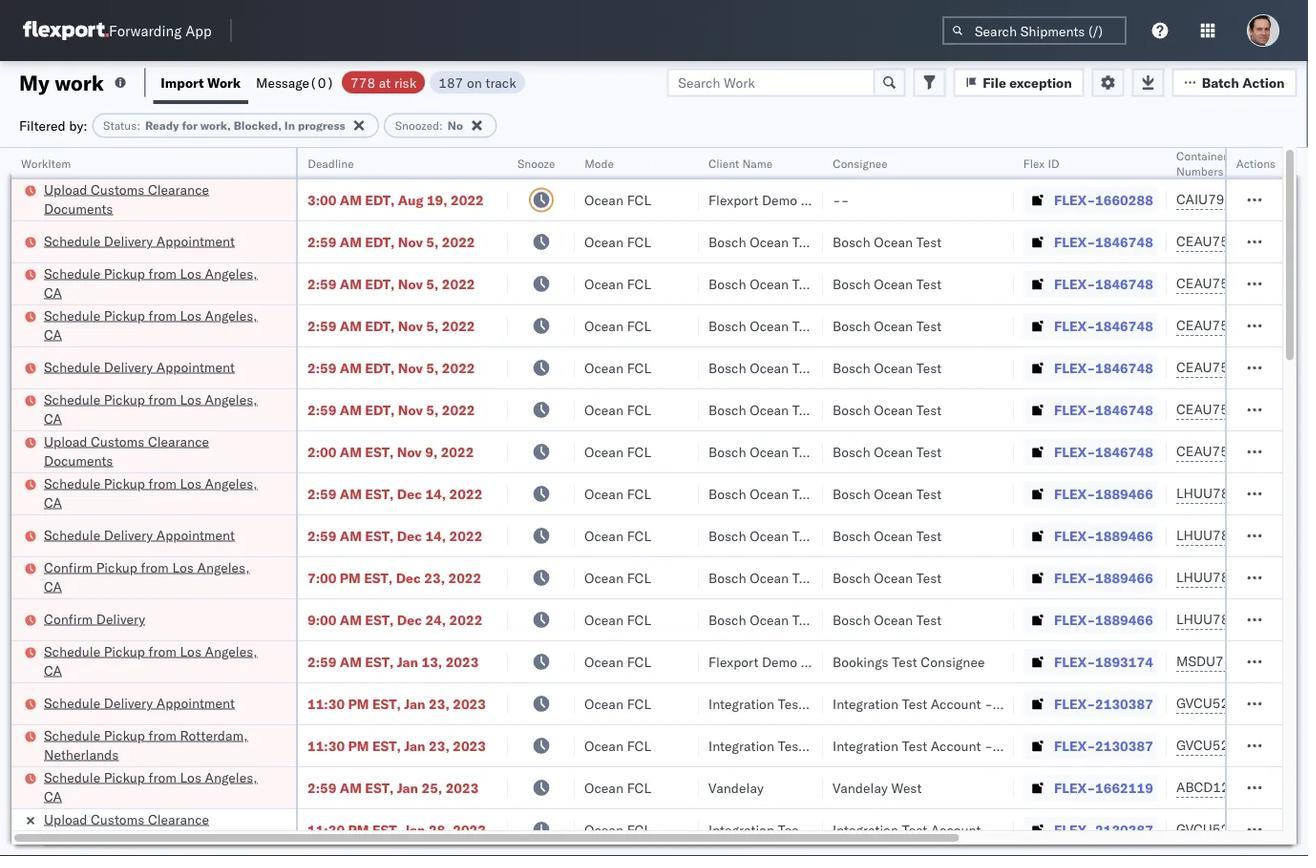 Task type: describe. For each thing, give the bounding box(es) containing it.
5, for 4th schedule pickup from los angeles, ca "button" from the bottom of the page schedule pickup from los angeles, ca 'link'
[[426, 401, 439, 418]]

2:59 am edt, nov 5, 2022 for fifth schedule pickup from los angeles, ca "button" from the bottom
[[307, 317, 475, 334]]

1 1846748 from the top
[[1095, 233, 1153, 250]]

netherlands
[[44, 746, 119, 763]]

id
[[1048, 156, 1060, 170]]

ceau7522281, hlxu for 1st schedule pickup from los angeles, ca "button" from the top of the page
[[1176, 275, 1308, 292]]

1 14, from the top
[[425, 486, 446, 502]]

1 lhuu7894563, from the top
[[1176, 485, 1275, 502]]

3 resize handle column header from the left
[[552, 148, 575, 856]]

ca for 3rd schedule pickup from los angeles, ca "button" from the bottom of the page
[[44, 494, 62, 511]]

flex
[[1024, 156, 1045, 170]]

15 ocean fcl from the top
[[584, 780, 651, 796]]

consignee inside button
[[833, 156, 888, 170]]

1 uetu from the top
[[1278, 485, 1308, 502]]

upload for 3:00 am edt, aug 19, 2022
[[44, 181, 87, 198]]

3 customs from the top
[[91, 811, 144, 828]]

8 resize handle column header from the left
[[1259, 148, 1282, 856]]

from for schedule pickup from rotterdam, netherlands link
[[149, 727, 177, 744]]

schedule pickup from rotterdam, netherlands button
[[44, 726, 271, 766]]

2 lhuu7894563, from the top
[[1176, 527, 1275, 544]]

pickup for 2nd schedule pickup from los angeles, ca "button" from the bottom
[[104, 643, 145, 660]]

schedule pickup from los angeles, ca for 3rd schedule pickup from los angeles, ca "button" from the bottom of the page
[[44, 475, 257, 511]]

9,
[[425, 444, 438, 460]]

2 flex-1889466 from the top
[[1054, 528, 1153, 544]]

vandelay for vandelay
[[708, 780, 764, 796]]

3 11:30 from the top
[[307, 822, 345, 838]]

upload customs clearance documents button for 2:00 am est, nov 9, 2022
[[44, 432, 271, 472]]

1 2:59 am edt, nov 5, 2022 from the top
[[307, 233, 475, 250]]

customs for 3:00 am edt, aug 19, 2022
[[91, 181, 144, 198]]

9 ocean fcl from the top
[[584, 528, 651, 544]]

flexport for bookings test consignee
[[708, 654, 758, 670]]

6 flex- from the top
[[1054, 401, 1095, 418]]

10 fcl from the top
[[627, 570, 651, 586]]

consignee button
[[823, 152, 995, 171]]

import work button
[[153, 61, 248, 104]]

confirm for confirm pickup from los angeles, ca
[[44, 559, 93, 576]]

work
[[207, 74, 241, 91]]

dec left 24,
[[397, 612, 422, 628]]

from for 1st schedule pickup from los angeles, ca "button" from the top of the page schedule pickup from los angeles, ca 'link'
[[149, 265, 177, 282]]

3 integration test account - karl lagerfeld from the top
[[833, 822, 1081, 838]]

2 integration test account - karl lagerfeld from the top
[[833, 738, 1081, 754]]

schedule for 4th schedule pickup from los angeles, ca "button" from the bottom of the page
[[44, 391, 100, 408]]

1 1889466 from the top
[[1095, 486, 1153, 502]]

schedule pickup from los angeles, ca for 4th schedule pickup from los angeles, ca "button" from the bottom of the page
[[44, 391, 257, 427]]

5 fcl from the top
[[627, 359, 651, 376]]

1 2:59 am est, dec 14, 2022 from the top
[[307, 486, 482, 502]]

flexport. image
[[23, 21, 109, 40]]

los for 3rd schedule pickup from los angeles, ca "button" from the bottom of the page
[[180, 475, 201, 492]]

1893174
[[1095, 654, 1153, 670]]

3 upload customs clearance documents from the top
[[44, 811, 209, 847]]

name
[[742, 156, 773, 170]]

schedule pickup from los angeles, ca for fifth schedule pickup from los angeles, ca "button" from the bottom
[[44, 307, 257, 343]]

5 ocean fcl from the top
[[584, 359, 651, 376]]

appointment for 2:59 am est, dec 14, 2022
[[156, 527, 235, 543]]

12 fcl from the top
[[627, 654, 651, 670]]

ceau7522281, hlxu for upload customs clearance documents button corresponding to 2:00 am est, nov 9, 2022
[[1176, 443, 1308, 460]]

1 integration test account - karl lagerfeld from the top
[[833, 696, 1081, 712]]

3 gvcu5265864 from the top
[[1176, 821, 1270, 838]]

action
[[1243, 74, 1285, 91]]

7 fcl from the top
[[627, 444, 651, 460]]

flex-1846748 for 4th schedule pickup from los angeles, ca "button" from the bottom of the page schedule pickup from los angeles, ca 'link'
[[1054, 401, 1153, 418]]

6 am from the top
[[340, 401, 362, 418]]

7:00
[[307, 570, 336, 586]]

caiu7969337
[[1176, 191, 1266, 208]]

8 ocean fcl from the top
[[584, 486, 651, 502]]

los for confirm pickup from los angeles, ca button
[[172, 559, 194, 576]]

upload customs clearance documents for 3:00 am edt, aug 19, 2022
[[44, 181, 209, 217]]

4 schedule pickup from los angeles, ca button from the top
[[44, 474, 271, 514]]

3 fcl from the top
[[627, 275, 651, 292]]

1 flex- from the top
[[1054, 191, 1095, 208]]

risk
[[394, 74, 417, 91]]

schedule for 1st schedule pickup from los angeles, ca "button" from the top of the page
[[44, 265, 100, 282]]

msdu7304509
[[1176, 653, 1273, 670]]

2:59 for 4th schedule pickup from los angeles, ca "button" from the bottom of the page
[[307, 401, 336, 418]]

confirm pickup from los angeles, ca link
[[44, 558, 271, 596]]

edt, for fifth schedule pickup from los angeles, ca "button" from the bottom
[[365, 317, 395, 334]]

2:59 for 1st schedule pickup from los angeles, ca "button" from the bottom of the page
[[307, 780, 336, 796]]

schedule pickup from los angeles, ca link for 3rd schedule pickup from los angeles, ca "button" from the bottom of the page
[[44, 474, 271, 512]]

1 karl from the top
[[996, 696, 1021, 712]]

schedule for 2nd schedule pickup from los angeles, ca "button" from the bottom
[[44, 643, 100, 660]]

1 gvcu5265864 from the top
[[1176, 695, 1270, 712]]

2023 right 28, in the bottom of the page
[[453, 822, 486, 838]]

mode
[[584, 156, 614, 170]]

work,
[[200, 118, 231, 133]]

from for 4th schedule pickup from los angeles, ca "button" from the bottom of the page schedule pickup from los angeles, ca 'link'
[[149, 391, 177, 408]]

schedule for 'schedule delivery appointment' button corresponding to 2:59 am edt, nov 5, 2022
[[44, 232, 100, 249]]

schedule delivery appointment link for 2:59 am edt, nov 5, 2022
[[44, 232, 235, 251]]

1 account from the top
[[931, 696, 981, 712]]

flexport demo consignee for -
[[708, 191, 865, 208]]

16 ocean fcl from the top
[[584, 822, 651, 838]]

upload customs clearance documents for 2:00 am est, nov 9, 2022
[[44, 433, 209, 469]]

9 am from the top
[[340, 528, 362, 544]]

no
[[448, 118, 463, 133]]

file exception
[[983, 74, 1072, 91]]

flex-1846748 for 1st schedule pickup from los angeles, ca "button" from the top of the page schedule pickup from los angeles, ca 'link'
[[1054, 275, 1153, 292]]

flex-1662119
[[1054, 780, 1153, 796]]

file
[[983, 74, 1006, 91]]

ceau7522281, for fifth schedule pickup from los angeles, ca "button" from the bottom
[[1176, 317, 1274, 334]]

2023 down the 2:59 am est, jan 13, 2023 at the left of the page
[[453, 696, 486, 712]]

5 schedule pickup from los angeles, ca button from the top
[[44, 642, 271, 682]]

2:59 am est, jan 25, 2023
[[307, 780, 479, 796]]

forwarding app link
[[23, 21, 212, 40]]

exception
[[1009, 74, 1072, 91]]

ceau7522281, for upload customs clearance documents button corresponding to 2:00 am est, nov 9, 2022
[[1176, 443, 1274, 460]]

2 karl from the top
[[996, 738, 1021, 754]]

2 gvcu5265864 from the top
[[1176, 737, 1270, 754]]

1 lhuu7894563, uetu from the top
[[1176, 485, 1308, 502]]

2:59 for 3rd schedule pickup from los angeles, ca "button" from the bottom of the page
[[307, 486, 336, 502]]

est, down 9:00 am est, dec 24, 2022 in the left bottom of the page
[[365, 654, 394, 670]]

my work
[[19, 69, 104, 95]]

4 uetu from the top
[[1278, 611, 1308, 628]]

in
[[284, 118, 295, 133]]

status : ready for work, blocked, in progress
[[103, 118, 345, 133]]

schedule delivery appointment for 2:59 am est, dec 14, 2022
[[44, 527, 235, 543]]

forwarding app
[[109, 21, 212, 40]]

upload customs clearance documents link for 3:00 am edt, aug 19, 2022
[[44, 180, 271, 218]]

11 am from the top
[[340, 654, 362, 670]]

est, down 2:00 am est, nov 9, 2022 in the bottom of the page
[[365, 486, 394, 502]]

angeles, for 1st schedule pickup from los angeles, ca "button" from the bottom of the page
[[205, 769, 257, 786]]

9 flex- from the top
[[1054, 528, 1095, 544]]

pm up 2:59 am est, jan 25, 2023
[[348, 738, 369, 754]]

resize handle column header for mode
[[676, 148, 699, 856]]

12 ocean fcl from the top
[[584, 654, 651, 670]]

snoozed
[[395, 118, 439, 133]]

3 lhuu7894563, uetu from the top
[[1176, 569, 1308, 586]]

3 upload customs clearance documents link from the top
[[44, 810, 271, 848]]

rotterdam,
[[180, 727, 248, 744]]

ca for confirm pickup from los angeles, ca button
[[44, 578, 62, 595]]

est, left 9,
[[365, 444, 394, 460]]

documents for 3:00
[[44, 200, 113, 217]]

forwarding
[[109, 21, 182, 40]]

ceau7522281, hlxu for fifth schedule pickup from los angeles, ca "button" from the bottom
[[1176, 317, 1308, 334]]

hlxu for upload customs clearance documents button corresponding to 2:00 am est, nov 9, 2022
[[1278, 443, 1308, 460]]

1 integration from the top
[[833, 696, 898, 712]]

edt, for upload customs clearance documents button related to 3:00 am edt, aug 19, 2022
[[365, 191, 395, 208]]

10 ocean fcl from the top
[[584, 570, 651, 586]]

3:00
[[307, 191, 336, 208]]

: for status
[[137, 118, 140, 133]]

4 flex-1889466 from the top
[[1054, 612, 1153, 628]]

confirm delivery
[[44, 611, 145, 627]]

2:59 am edt, nov 5, 2022 for 2nd 'schedule delivery appointment' button from the top
[[307, 359, 475, 376]]

3 flex-2130387 from the top
[[1054, 822, 1153, 838]]

1846748 for 2nd 'schedule delivery appointment' button from the top
[[1095, 359, 1153, 376]]

1 hlxu from the top
[[1278, 233, 1308, 250]]

angeles, for fifth schedule pickup from los angeles, ca "button" from the bottom
[[205, 307, 257, 324]]

nov for 1st schedule pickup from los angeles, ca "button" from the top of the page
[[398, 275, 423, 292]]

flex-1893174
[[1054, 654, 1153, 670]]

2 14, from the top
[[425, 528, 446, 544]]

7:00 pm est, dec 23, 2022
[[307, 570, 481, 586]]

7 2:59 from the top
[[307, 528, 336, 544]]

flex id
[[1024, 156, 1060, 170]]

work
[[55, 69, 104, 95]]

dec down 2:00 am est, nov 9, 2022 in the bottom of the page
[[397, 486, 422, 502]]

message (0)
[[256, 74, 334, 91]]

ca for 1st schedule pickup from los angeles, ca "button" from the bottom of the page
[[44, 788, 62, 805]]

19,
[[427, 191, 447, 208]]

at
[[379, 74, 391, 91]]

los for 1st schedule pickup from los angeles, ca "button" from the top of the page
[[180, 265, 201, 282]]

2 schedule pickup from los angeles, ca button from the top
[[44, 306, 271, 346]]

8 fcl from the top
[[627, 486, 651, 502]]

angeles, for 1st schedule pickup from los angeles, ca "button" from the top of the page
[[205, 265, 257, 282]]

confirm delivery link
[[44, 610, 145, 629]]

schedule delivery appointment link for 11:30 pm est, jan 23, 2023
[[44, 694, 235, 713]]

deadline
[[307, 156, 354, 170]]

187
[[438, 74, 463, 91]]

ceau7522281, for 4th schedule pickup from los angeles, ca "button" from the bottom of the page
[[1176, 401, 1274, 418]]

nov for upload customs clearance documents button corresponding to 2:00 am est, nov 9, 2022
[[397, 444, 422, 460]]

resize handle column header for container numbers
[[1268, 148, 1291, 856]]

8 am from the top
[[340, 486, 362, 502]]

2023 for 1st schedule pickup from los angeles, ca "button" from the bottom of the page
[[446, 780, 479, 796]]

flex id button
[[1014, 152, 1148, 171]]

track
[[485, 74, 516, 91]]

ceau7522281, for 2nd 'schedule delivery appointment' button from the top
[[1176, 359, 1274, 376]]

blocked,
[[234, 118, 282, 133]]

2 appointment from the top
[[156, 359, 235, 375]]

4 fcl from the top
[[627, 317, 651, 334]]

edt, for 4th schedule pickup from los angeles, ca "button" from the bottom of the page
[[365, 401, 395, 418]]

hlxu for 2nd 'schedule delivery appointment' button from the top
[[1278, 359, 1308, 376]]

hlxu for 4th schedule pickup from los angeles, ca "button" from the bottom of the page
[[1278, 401, 1308, 418]]

23, for schedule pickup from rotterdam, netherlands
[[429, 738, 449, 754]]

vandelay west
[[833, 780, 922, 796]]

container numbers
[[1176, 148, 1227, 178]]

flex-1660288
[[1054, 191, 1153, 208]]

pm down 2:59 am est, jan 25, 2023
[[348, 822, 369, 838]]

est, up 9:00 am est, dec 24, 2022 in the left bottom of the page
[[364, 570, 393, 586]]

14 fcl from the top
[[627, 738, 651, 754]]

13 flex- from the top
[[1054, 696, 1095, 712]]

1 schedule pickup from los angeles, ca button from the top
[[44, 264, 271, 304]]

progress
[[298, 118, 345, 133]]

4 am from the top
[[340, 317, 362, 334]]

6 fcl from the top
[[627, 401, 651, 418]]

1 ceau7522281, from the top
[[1176, 233, 1274, 250]]

pickup for 3rd schedule pickup from los angeles, ca "button" from the bottom of the page
[[104, 475, 145, 492]]

ready
[[145, 118, 179, 133]]

9 fcl from the top
[[627, 528, 651, 544]]

angeles, for 2nd schedule pickup from los angeles, ca "button" from the bottom
[[205, 643, 257, 660]]

confirm pickup from los angeles, ca button
[[44, 558, 271, 598]]

28,
[[429, 822, 449, 838]]

actions
[[1236, 156, 1276, 170]]

6 schedule pickup from los angeles, ca button from the top
[[44, 768, 271, 808]]

import work
[[161, 74, 241, 91]]

2 11:30 pm est, jan 23, 2023 from the top
[[307, 738, 486, 754]]

upload for 2:00 am est, nov 9, 2022
[[44, 433, 87, 450]]

mode button
[[575, 152, 680, 171]]

deadline button
[[298, 152, 489, 171]]

pm down the 2:59 am est, jan 13, 2023 at the left of the page
[[348, 696, 369, 712]]

jan for 1st schedule pickup from los angeles, ca "button" from the bottom of the page schedule pickup from los angeles, ca 'link'
[[397, 780, 418, 796]]

3 2130387 from the top
[[1095, 822, 1153, 838]]

nov for 4th schedule pickup from los angeles, ca "button" from the bottom of the page
[[398, 401, 423, 418]]

2 fcl from the top
[[627, 233, 651, 250]]

2:59 for 2nd 'schedule delivery appointment' button from the top
[[307, 359, 336, 376]]

bookings test consignee
[[833, 654, 985, 670]]

7 flex- from the top
[[1054, 444, 1095, 460]]

2 uetu from the top
[[1278, 527, 1308, 544]]

angeles, for 4th schedule pickup from los angeles, ca "button" from the bottom of the page
[[205, 391, 257, 408]]

7 ocean fcl from the top
[[584, 444, 651, 460]]

2 1889466 from the top
[[1095, 528, 1153, 544]]

5 am from the top
[[340, 359, 362, 376]]

16 flex- from the top
[[1054, 822, 1095, 838]]

3 schedule pickup from los angeles, ca button from the top
[[44, 390, 271, 430]]

14 ocean fcl from the top
[[584, 738, 651, 754]]

2:00
[[307, 444, 336, 460]]

filtered
[[19, 117, 66, 134]]

25,
[[422, 780, 442, 796]]

by:
[[69, 117, 87, 134]]

dec up 9:00 am est, dec 24, 2022 in the left bottom of the page
[[396, 570, 421, 586]]

2 integration from the top
[[833, 738, 898, 754]]

24,
[[425, 612, 446, 628]]

confirm pickup from los angeles, ca
[[44, 559, 250, 595]]

4 ceau7522281, hlxu from the top
[[1176, 359, 1308, 376]]

snoozed : no
[[395, 118, 463, 133]]

schedule pickup from los angeles, ca link for fifth schedule pickup from los angeles, ca "button" from the bottom
[[44, 306, 271, 344]]

4 1889466 from the top
[[1095, 612, 1153, 628]]

workitem
[[21, 156, 71, 170]]

3:00 am edt, aug 19, 2022
[[307, 191, 484, 208]]

10 am from the top
[[340, 612, 362, 628]]

abcd1234560
[[1176, 779, 1271, 796]]



Task type: locate. For each thing, give the bounding box(es) containing it.
los
[[180, 265, 201, 282], [180, 307, 201, 324], [180, 391, 201, 408], [180, 475, 201, 492], [172, 559, 194, 576], [180, 643, 201, 660], [180, 769, 201, 786]]

2 vertical spatial clearance
[[148, 811, 209, 828]]

schedule delivery appointment for 2:59 am edt, nov 5, 2022
[[44, 232, 235, 249]]

0 vertical spatial customs
[[91, 181, 144, 198]]

2 schedule delivery appointment link from the top
[[44, 358, 235, 377]]

snooze
[[517, 156, 555, 170]]

3 lagerfeld from the top
[[1024, 822, 1081, 838]]

1662119
[[1095, 780, 1153, 796]]

hlxu for 1st schedule pickup from los angeles, ca "button" from the top of the page
[[1278, 275, 1308, 292]]

jan left '13,'
[[397, 654, 418, 670]]

9 2:59 from the top
[[307, 780, 336, 796]]

schedule pickup from los angeles, ca link for 1st schedule pickup from los angeles, ca "button" from the top of the page
[[44, 264, 271, 302]]

2 vertical spatial upload
[[44, 811, 87, 828]]

2 vertical spatial upload customs clearance documents
[[44, 811, 209, 847]]

schedule pickup from rotterdam, netherlands
[[44, 727, 248, 763]]

3 ceau7522281, hlxu from the top
[[1176, 317, 1308, 334]]

file exception button
[[953, 68, 1084, 97], [953, 68, 1084, 97]]

angeles, for confirm pickup from los angeles, ca button
[[197, 559, 250, 576]]

est, down the 2:59 am est, jan 13, 2023 at the left of the page
[[372, 696, 401, 712]]

ceau7522281, hlxu for 4th schedule pickup from los angeles, ca "button" from the bottom of the page
[[1176, 401, 1308, 418]]

5, for 1st schedule pickup from los angeles, ca "button" from the top of the page schedule pickup from los angeles, ca 'link'
[[426, 275, 439, 292]]

edt,
[[365, 191, 395, 208], [365, 233, 395, 250], [365, 275, 395, 292], [365, 317, 395, 334], [365, 359, 395, 376], [365, 401, 395, 418]]

4 flex- from the top
[[1054, 317, 1095, 334]]

0 vertical spatial flexport demo consignee
[[708, 191, 865, 208]]

13 ocean fcl from the top
[[584, 696, 651, 712]]

14, up 7:00 pm est, dec 23, 2022 on the bottom left of page
[[425, 528, 446, 544]]

1 horizontal spatial :
[[439, 118, 443, 133]]

6 schedule from the top
[[44, 475, 100, 492]]

1 vertical spatial demo
[[762, 654, 797, 670]]

flexport demo consignee
[[708, 191, 865, 208], [708, 654, 865, 670]]

container numbers button
[[1167, 144, 1272, 179]]

0 vertical spatial flex-2130387
[[1054, 696, 1153, 712]]

filtered by:
[[19, 117, 87, 134]]

bosch
[[708, 233, 746, 250], [833, 233, 870, 250], [708, 275, 746, 292], [833, 275, 870, 292], [708, 317, 746, 334], [833, 317, 870, 334], [708, 359, 746, 376], [833, 359, 870, 376], [708, 401, 746, 418], [833, 401, 870, 418], [708, 444, 746, 460], [833, 444, 870, 460], [708, 486, 746, 502], [833, 486, 870, 502], [708, 528, 746, 544], [833, 528, 870, 544], [708, 570, 746, 586], [833, 570, 870, 586], [708, 612, 746, 628], [833, 612, 870, 628]]

ca for fifth schedule pickup from los angeles, ca "button" from the bottom
[[44, 326, 62, 343]]

1 2130387 from the top
[[1095, 696, 1153, 712]]

1 vertical spatial upload customs clearance documents button
[[44, 432, 271, 472]]

confirm down confirm pickup from los angeles, ca
[[44, 611, 93, 627]]

1 confirm from the top
[[44, 559, 93, 576]]

confirm inside confirm delivery link
[[44, 611, 93, 627]]

3 flex-1889466 from the top
[[1054, 570, 1153, 586]]

los for 4th schedule pickup from los angeles, ca "button" from the bottom of the page
[[180, 391, 201, 408]]

2 : from the left
[[439, 118, 443, 133]]

4 schedule pickup from los angeles, ca link from the top
[[44, 474, 271, 512]]

jan down '13,'
[[404, 696, 425, 712]]

5 hlxu from the top
[[1278, 401, 1308, 418]]

2 vertical spatial integration
[[833, 822, 898, 838]]

0 vertical spatial upload customs clearance documents
[[44, 181, 209, 217]]

3 lhuu7894563, from the top
[[1176, 569, 1275, 586]]

jan left 25,
[[397, 780, 418, 796]]

hlxu
[[1278, 233, 1308, 250], [1278, 275, 1308, 292], [1278, 317, 1308, 334], [1278, 359, 1308, 376], [1278, 401, 1308, 418], [1278, 443, 1308, 460]]

4 schedule delivery appointment button from the top
[[44, 694, 235, 715]]

7 schedule from the top
[[44, 527, 100, 543]]

2 vertical spatial lagerfeld
[[1024, 822, 1081, 838]]

schedule delivery appointment button
[[44, 232, 235, 253], [44, 358, 235, 379], [44, 526, 235, 547], [44, 694, 235, 715]]

confirm up confirm delivery
[[44, 559, 93, 576]]

2:59 am edt, nov 5, 2022 for 1st schedule pickup from los angeles, ca "button" from the top of the page
[[307, 275, 475, 292]]

4 ceau7522281, from the top
[[1176, 359, 1274, 376]]

2 vertical spatial gvcu5265864
[[1176, 821, 1270, 838]]

1889466
[[1095, 486, 1153, 502], [1095, 528, 1153, 544], [1095, 570, 1153, 586], [1095, 612, 1153, 628]]

1 vertical spatial flexport
[[708, 654, 758, 670]]

1 flex-1889466 from the top
[[1054, 486, 1153, 502]]

schedule pickup from los angeles, ca link for 2nd schedule pickup from los angeles, ca "button" from the bottom
[[44, 642, 271, 680]]

schedule pickup from los angeles, ca link
[[44, 264, 271, 302], [44, 306, 271, 344], [44, 390, 271, 428], [44, 474, 271, 512], [44, 642, 271, 680], [44, 768, 271, 806]]

schedule for 3rd schedule pickup from los angeles, ca "button" from the bottom of the page
[[44, 475, 100, 492]]

upload customs clearance documents button for 3:00 am edt, aug 19, 2022
[[44, 180, 271, 220]]

integration test account - karl lagerfeld down west
[[833, 822, 1081, 838]]

account
[[931, 696, 981, 712], [931, 738, 981, 754], [931, 822, 981, 838]]

4 5, from the top
[[426, 359, 439, 376]]

batch action button
[[1172, 68, 1297, 97]]

jan up 25,
[[404, 738, 425, 754]]

11 ocean fcl from the top
[[584, 612, 651, 628]]

2 vertical spatial 23,
[[429, 738, 449, 754]]

1 vertical spatial upload customs clearance documents link
[[44, 432, 271, 470]]

4 lhuu7894563, uetu from the top
[[1176, 611, 1308, 628]]

ca inside confirm pickup from los angeles, ca
[[44, 578, 62, 595]]

schedule pickup from los angeles, ca for 1st schedule pickup from los angeles, ca "button" from the bottom of the page
[[44, 769, 257, 805]]

0 vertical spatial upload
[[44, 181, 87, 198]]

1 resize handle column header from the left
[[273, 148, 296, 856]]

pickup for 4th schedule pickup from los angeles, ca "button" from the bottom of the page
[[104, 391, 145, 408]]

0 vertical spatial demo
[[762, 191, 797, 208]]

1 vertical spatial documents
[[44, 452, 113, 469]]

1 vertical spatial flex-2130387
[[1054, 738, 1153, 754]]

2 1846748 from the top
[[1095, 275, 1153, 292]]

1 vertical spatial integration
[[833, 738, 898, 754]]

2 vertical spatial integration test account - karl lagerfeld
[[833, 822, 1081, 838]]

2022 for upload customs clearance documents link for 3:00 am edt, aug 19, 2022
[[451, 191, 484, 208]]

1 horizontal spatial vandelay
[[833, 780, 888, 796]]

11:30 pm est, jan 23, 2023 down the 2:59 am est, jan 13, 2023 at the left of the page
[[307, 696, 486, 712]]

ca for 4th schedule pickup from los angeles, ca "button" from the bottom of the page
[[44, 410, 62, 427]]

integration
[[833, 696, 898, 712], [833, 738, 898, 754], [833, 822, 898, 838]]

nov for fifth schedule pickup from los angeles, ca "button" from the bottom
[[398, 317, 423, 334]]

integration down bookings
[[833, 696, 898, 712]]

est, up 7:00 pm est, dec 23, 2022 on the bottom left of page
[[365, 528, 394, 544]]

--
[[833, 191, 849, 208]]

integration up vandelay west
[[833, 738, 898, 754]]

0 vertical spatial clearance
[[148, 181, 209, 198]]

2023 for "schedule pickup from rotterdam, netherlands" button
[[453, 738, 486, 754]]

187 on track
[[438, 74, 516, 91]]

4 appointment from the top
[[156, 695, 235, 711]]

4 1846748 from the top
[[1095, 359, 1153, 376]]

2 documents from the top
[[44, 452, 113, 469]]

14, down 9,
[[425, 486, 446, 502]]

2023
[[446, 654, 479, 670], [453, 696, 486, 712], [453, 738, 486, 754], [446, 780, 479, 796], [453, 822, 486, 838]]

2 flexport demo consignee from the top
[[708, 654, 865, 670]]

23, up 25,
[[429, 738, 449, 754]]

integration down vandelay west
[[833, 822, 898, 838]]

3 edt, from the top
[[365, 275, 395, 292]]

0 vertical spatial confirm
[[44, 559, 93, 576]]

1 vertical spatial 11:30
[[307, 738, 345, 754]]

4 ca from the top
[[44, 494, 62, 511]]

flex-2130387 button
[[1024, 691, 1157, 718], [1024, 691, 1157, 718], [1024, 733, 1157, 760], [1024, 733, 1157, 760], [1024, 817, 1157, 844], [1024, 817, 1157, 844]]

2:59 for 1st schedule pickup from los angeles, ca "button" from the top of the page
[[307, 275, 336, 292]]

0 horizontal spatial vandelay
[[708, 780, 764, 796]]

1 fcl from the top
[[627, 191, 651, 208]]

app
[[185, 21, 212, 40]]

1 vertical spatial 2130387
[[1095, 738, 1153, 754]]

3 documents from the top
[[44, 830, 113, 847]]

2022 for schedule pickup from los angeles, ca 'link' related to 3rd schedule pickup from los angeles, ca "button" from the bottom of the page
[[449, 486, 482, 502]]

0 vertical spatial account
[[931, 696, 981, 712]]

est, up the 11:30 pm est, jan 28, 2023
[[365, 780, 394, 796]]

13 fcl from the top
[[627, 696, 651, 712]]

4 2:59 from the top
[[307, 359, 336, 376]]

12 am from the top
[[340, 780, 362, 796]]

2 vertical spatial account
[[931, 822, 981, 838]]

Search Shipments (/) text field
[[942, 16, 1127, 45]]

1 vertical spatial karl
[[996, 738, 1021, 754]]

flex-2130387 down "flex-1893174" at bottom
[[1054, 696, 1153, 712]]

2 upload customs clearance documents button from the top
[[44, 432, 271, 472]]

2:59 am est, dec 14, 2022 up 7:00 pm est, dec 23, 2022 on the bottom left of page
[[307, 528, 482, 544]]

gvcu5265864 up the "abcd1234560"
[[1176, 737, 1270, 754]]

los for fifth schedule pickup from los angeles, ca "button" from the bottom
[[180, 307, 201, 324]]

flex-1662119 button
[[1024, 775, 1157, 802], [1024, 775, 1157, 802]]

confirm delivery button
[[44, 610, 145, 631]]

angeles,
[[205, 265, 257, 282], [205, 307, 257, 324], [205, 391, 257, 408], [205, 475, 257, 492], [197, 559, 250, 576], [205, 643, 257, 660], [205, 769, 257, 786]]

0 vertical spatial 23,
[[424, 570, 445, 586]]

1 vertical spatial upload
[[44, 433, 87, 450]]

: left no
[[439, 118, 443, 133]]

schedule pickup from los angeles, ca link for 1st schedule pickup from los angeles, ca "button" from the bottom of the page
[[44, 768, 271, 806]]

from
[[149, 265, 177, 282], [149, 307, 177, 324], [149, 391, 177, 408], [149, 475, 177, 492], [141, 559, 169, 576], [149, 643, 177, 660], [149, 727, 177, 744], [149, 769, 177, 786]]

3 schedule pickup from los angeles, ca from the top
[[44, 391, 257, 427]]

23, up 24,
[[424, 570, 445, 586]]

resize handle column header for flex id
[[1144, 148, 1167, 856]]

-
[[833, 191, 841, 208], [841, 191, 849, 208], [985, 696, 993, 712], [985, 738, 993, 754], [985, 822, 993, 838]]

1 vertical spatial 2:59 am est, dec 14, 2022
[[307, 528, 482, 544]]

9:00
[[307, 612, 336, 628]]

6 ceau7522281, hlxu from the top
[[1176, 443, 1308, 460]]

2023 up 2:59 am est, jan 25, 2023
[[453, 738, 486, 754]]

3 flex- from the top
[[1054, 275, 1095, 292]]

5, for fifth schedule pickup from los angeles, ca "button" from the bottom's schedule pickup from los angeles, ca 'link'
[[426, 317, 439, 334]]

2 vertical spatial customs
[[91, 811, 144, 828]]

2022 for fifth schedule pickup from los angeles, ca "button" from the bottom's schedule pickup from los angeles, ca 'link'
[[442, 317, 475, 334]]

2 customs from the top
[[91, 433, 144, 450]]

batch action
[[1202, 74, 1285, 91]]

bosch ocean test
[[708, 233, 818, 250], [833, 233, 942, 250], [708, 275, 818, 292], [833, 275, 942, 292], [708, 317, 818, 334], [833, 317, 942, 334], [708, 359, 818, 376], [833, 359, 942, 376], [708, 401, 818, 418], [833, 401, 942, 418], [708, 444, 818, 460], [833, 444, 942, 460], [708, 486, 818, 502], [833, 486, 942, 502], [708, 528, 818, 544], [833, 528, 942, 544], [708, 570, 818, 586], [833, 570, 942, 586], [708, 612, 818, 628], [833, 612, 942, 628]]

5, for 3rd schedule delivery appointment link from the bottom
[[426, 359, 439, 376]]

2022 for 1st schedule pickup from los angeles, ca "button" from the top of the page schedule pickup from los angeles, ca 'link'
[[442, 275, 475, 292]]

from inside schedule pickup from rotterdam, netherlands
[[149, 727, 177, 744]]

1846748
[[1095, 233, 1153, 250], [1095, 275, 1153, 292], [1095, 317, 1153, 334], [1095, 359, 1153, 376], [1095, 401, 1153, 418], [1095, 444, 1153, 460]]

0 vertical spatial integration
[[833, 696, 898, 712]]

1 lagerfeld from the top
[[1024, 696, 1081, 712]]

nov for 2nd 'schedule delivery appointment' button from the top
[[398, 359, 423, 376]]

1 ca from the top
[[44, 284, 62, 301]]

0 vertical spatial upload customs clearance documents button
[[44, 180, 271, 220]]

778 at risk
[[350, 74, 417, 91]]

: for snoozed
[[439, 118, 443, 133]]

Search Work text field
[[667, 68, 875, 97]]

2130387 down 1893174
[[1095, 696, 1153, 712]]

schedule pickup from los angeles, ca button
[[44, 264, 271, 304], [44, 306, 271, 346], [44, 390, 271, 430], [44, 474, 271, 514], [44, 642, 271, 682], [44, 768, 271, 808]]

1 vertical spatial clearance
[[148, 433, 209, 450]]

lhuu7894563,
[[1176, 485, 1275, 502], [1176, 527, 1275, 544], [1176, 569, 1275, 586], [1176, 611, 1275, 628]]

0 vertical spatial 2:59 am est, dec 14, 2022
[[307, 486, 482, 502]]

0 vertical spatial upload customs clearance documents link
[[44, 180, 271, 218]]

batch
[[1202, 74, 1239, 91]]

1 schedule delivery appointment from the top
[[44, 232, 235, 249]]

0 vertical spatial karl
[[996, 696, 1021, 712]]

on
[[467, 74, 482, 91]]

1846748 for 1st schedule pickup from los angeles, ca "button" from the top of the page
[[1095, 275, 1153, 292]]

from for fifth schedule pickup from los angeles, ca "button" from the bottom's schedule pickup from los angeles, ca 'link'
[[149, 307, 177, 324]]

2 vertical spatial upload customs clearance documents link
[[44, 810, 271, 848]]

demo left bookings
[[762, 654, 797, 670]]

delivery inside button
[[96, 611, 145, 627]]

demo down "name"
[[762, 191, 797, 208]]

2022 for 'confirm pickup from los angeles, ca' link
[[448, 570, 481, 586]]

status
[[103, 118, 137, 133]]

9 resize handle column header from the left
[[1268, 148, 1291, 856]]

schedule delivery appointment for 11:30 pm est, jan 23, 2023
[[44, 695, 235, 711]]

est, up 2:59 am est, jan 25, 2023
[[372, 738, 401, 754]]

0 vertical spatial lagerfeld
[[1024, 696, 1081, 712]]

jan for schedule pickup from los angeles, ca 'link' corresponding to 2nd schedule pickup from los angeles, ca "button" from the bottom
[[397, 654, 418, 670]]

dec up 7:00 pm est, dec 23, 2022 on the bottom left of page
[[397, 528, 422, 544]]

2:59 for fifth schedule pickup from los angeles, ca "button" from the bottom
[[307, 317, 336, 334]]

documents for 2:00
[[44, 452, 113, 469]]

16 fcl from the top
[[627, 822, 651, 838]]

hlxu for fifth schedule pickup from los angeles, ca "button" from the bottom
[[1278, 317, 1308, 334]]

1 vertical spatial 11:30 pm est, jan 23, 2023
[[307, 738, 486, 754]]

confirm for confirm delivery
[[44, 611, 93, 627]]

1 upload customs clearance documents from the top
[[44, 181, 209, 217]]

clearance for 3:00 am edt, aug 19, 2022
[[148, 181, 209, 198]]

2:59 am est, dec 14, 2022 down 2:00 am est, nov 9, 2022 in the bottom of the page
[[307, 486, 482, 502]]

integration test account - karl lagerfeld down bookings test consignee
[[833, 696, 1081, 712]]

pickup inside confirm pickup from los angeles, ca
[[96, 559, 137, 576]]

confirm
[[44, 559, 93, 576], [44, 611, 93, 627]]

2 vertical spatial documents
[[44, 830, 113, 847]]

11:30 pm est, jan 23, 2023 up 2:59 am est, jan 25, 2023
[[307, 738, 486, 754]]

from for schedule pickup from los angeles, ca 'link' corresponding to 2nd schedule pickup from los angeles, ca "button" from the bottom
[[149, 643, 177, 660]]

2 vertical spatial karl
[[996, 822, 1021, 838]]

upload customs clearance documents
[[44, 181, 209, 217], [44, 433, 209, 469], [44, 811, 209, 847]]

message
[[256, 74, 309, 91]]

0 vertical spatial 14,
[[425, 486, 446, 502]]

2022 for 3rd schedule delivery appointment link from the bottom
[[442, 359, 475, 376]]

schedule pickup from los angeles, ca for 1st schedule pickup from los angeles, ca "button" from the top of the page
[[44, 265, 257, 301]]

lagerfeld down "flex-1893174" at bottom
[[1024, 696, 1081, 712]]

2 2:59 am edt, nov 5, 2022 from the top
[[307, 275, 475, 292]]

2 edt, from the top
[[365, 233, 395, 250]]

0 vertical spatial flexport
[[708, 191, 758, 208]]

los inside confirm pickup from los angeles, ca
[[172, 559, 194, 576]]

jan left 28, in the bottom of the page
[[404, 822, 425, 838]]

5,
[[426, 233, 439, 250], [426, 275, 439, 292], [426, 317, 439, 334], [426, 359, 439, 376], [426, 401, 439, 418]]

2:59 am edt, nov 5, 2022 for 4th schedule pickup from los angeles, ca "button" from the bottom of the page
[[307, 401, 475, 418]]

pm right "7:00"
[[340, 570, 361, 586]]

1 flexport demo consignee from the top
[[708, 191, 865, 208]]

lagerfeld up flex-1662119
[[1024, 738, 1081, 754]]

0 vertical spatial 11:30
[[307, 696, 345, 712]]

client name button
[[699, 152, 804, 171]]

pickup for "schedule pickup from rotterdam, netherlands" button
[[104, 727, 145, 744]]

from inside confirm pickup from los angeles, ca
[[141, 559, 169, 576]]

1 vertical spatial lagerfeld
[[1024, 738, 1081, 754]]

schedule inside schedule pickup from rotterdam, netherlands
[[44, 727, 100, 744]]

schedule pickup from rotterdam, netherlands link
[[44, 726, 271, 764]]

: left ready
[[137, 118, 140, 133]]

1846748 for upload customs clearance documents button corresponding to 2:00 am est, nov 9, 2022
[[1095, 444, 1153, 460]]

6 resize handle column header from the left
[[991, 148, 1014, 856]]

nov
[[398, 233, 423, 250], [398, 275, 423, 292], [398, 317, 423, 334], [398, 359, 423, 376], [398, 401, 423, 418], [397, 444, 422, 460]]

2 schedule delivery appointment button from the top
[[44, 358, 235, 379]]

0 vertical spatial integration test account - karl lagerfeld
[[833, 696, 1081, 712]]

2 vertical spatial flex-2130387
[[1054, 822, 1153, 838]]

8 schedule from the top
[[44, 643, 100, 660]]

client name
[[708, 156, 773, 170]]

1 vertical spatial confirm
[[44, 611, 93, 627]]

1 vertical spatial account
[[931, 738, 981, 754]]

1 vertical spatial 23,
[[429, 696, 449, 712]]

2130387 up 1662119
[[1095, 738, 1153, 754]]

1 vertical spatial customs
[[91, 433, 144, 450]]

1 vertical spatial 14,
[[425, 528, 446, 544]]

my
[[19, 69, 49, 95]]

5 flex- from the top
[[1054, 359, 1095, 376]]

lagerfeld down flex-1662119
[[1024, 822, 1081, 838]]

1 vertical spatial gvcu5265864
[[1176, 737, 1270, 754]]

fcl
[[627, 191, 651, 208], [627, 233, 651, 250], [627, 275, 651, 292], [627, 317, 651, 334], [627, 359, 651, 376], [627, 401, 651, 418], [627, 444, 651, 460], [627, 486, 651, 502], [627, 528, 651, 544], [627, 570, 651, 586], [627, 612, 651, 628], [627, 654, 651, 670], [627, 696, 651, 712], [627, 738, 651, 754], [627, 780, 651, 796], [627, 822, 651, 838]]

west
[[891, 780, 922, 796]]

edt, for 2nd 'schedule delivery appointment' button from the top
[[365, 359, 395, 376]]

ocean fcl
[[584, 191, 651, 208], [584, 233, 651, 250], [584, 275, 651, 292], [584, 317, 651, 334], [584, 359, 651, 376], [584, 401, 651, 418], [584, 444, 651, 460], [584, 486, 651, 502], [584, 528, 651, 544], [584, 570, 651, 586], [584, 612, 651, 628], [584, 654, 651, 670], [584, 696, 651, 712], [584, 738, 651, 754], [584, 780, 651, 796], [584, 822, 651, 838]]

2023 right 25,
[[446, 780, 479, 796]]

flex-1846748 for 3rd schedule delivery appointment link from the bottom
[[1054, 359, 1153, 376]]

vandelay
[[708, 780, 764, 796], [833, 780, 888, 796]]

2 2130387 from the top
[[1095, 738, 1153, 754]]

9 schedule from the top
[[44, 695, 100, 711]]

ceau7522281, for 1st schedule pickup from los angeles, ca "button" from the top of the page
[[1176, 275, 1274, 292]]

15 fcl from the top
[[627, 780, 651, 796]]

2:59
[[307, 233, 336, 250], [307, 275, 336, 292], [307, 317, 336, 334], [307, 359, 336, 376], [307, 401, 336, 418], [307, 486, 336, 502], [307, 528, 336, 544], [307, 654, 336, 670], [307, 780, 336, 796]]

2 lhuu7894563, uetu from the top
[[1176, 527, 1308, 544]]

0 vertical spatial gvcu5265864
[[1176, 695, 1270, 712]]

schedule pickup from los angeles, ca for 2nd schedule pickup from los angeles, ca "button" from the bottom
[[44, 643, 257, 679]]

3 integration from the top
[[833, 822, 898, 838]]

0 vertical spatial 11:30 pm est, jan 23, 2023
[[307, 696, 486, 712]]

delivery
[[104, 232, 153, 249], [104, 359, 153, 375], [104, 527, 153, 543], [96, 611, 145, 627], [104, 695, 153, 711]]

2 11:30 from the top
[[307, 738, 345, 754]]

schedule delivery appointment
[[44, 232, 235, 249], [44, 359, 235, 375], [44, 527, 235, 543], [44, 695, 235, 711]]

schedule
[[44, 232, 100, 249], [44, 265, 100, 282], [44, 307, 100, 324], [44, 359, 100, 375], [44, 391, 100, 408], [44, 475, 100, 492], [44, 527, 100, 543], [44, 643, 100, 660], [44, 695, 100, 711], [44, 727, 100, 744], [44, 769, 100, 786]]

jan for schedule pickup from rotterdam, netherlands link
[[404, 738, 425, 754]]

from for 1st schedule pickup from los angeles, ca "button" from the bottom of the page schedule pickup from los angeles, ca 'link'
[[149, 769, 177, 786]]

2023 right '13,'
[[446, 654, 479, 670]]

resize handle column header for client name
[[800, 148, 823, 856]]

upload customs clearance documents button
[[44, 180, 271, 220], [44, 432, 271, 472]]

11:30 down 2:59 am est, jan 25, 2023
[[307, 822, 345, 838]]

schedule delivery appointment button for 2:59 am est, dec 14, 2022
[[44, 526, 235, 547]]

1 : from the left
[[137, 118, 140, 133]]

2 schedule delivery appointment from the top
[[44, 359, 235, 375]]

2130387 down 1662119
[[1095, 822, 1153, 838]]

appointment
[[156, 232, 235, 249], [156, 359, 235, 375], [156, 527, 235, 543], [156, 695, 235, 711]]

clearance for 2:00 am est, nov 9, 2022
[[148, 433, 209, 450]]

0 vertical spatial documents
[[44, 200, 113, 217]]

integration test account - karl lagerfeld up west
[[833, 738, 1081, 754]]

1 ceau7522281, hlxu from the top
[[1176, 233, 1308, 250]]

schedule delivery appointment link
[[44, 232, 235, 251], [44, 358, 235, 377], [44, 526, 235, 545], [44, 694, 235, 713]]

5 schedule pickup from los angeles, ca link from the top
[[44, 642, 271, 680]]

jan
[[397, 654, 418, 670], [404, 696, 425, 712], [404, 738, 425, 754], [397, 780, 418, 796], [404, 822, 425, 838]]

11:30 down the 2:59 am est, jan 13, 2023 at the left of the page
[[307, 696, 345, 712]]

2023 for 2nd schedule pickup from los angeles, ca "button" from the bottom
[[446, 654, 479, 670]]

flex-2130387 down flex-1662119
[[1054, 822, 1153, 838]]

11:30 pm est, jan 23, 2023
[[307, 696, 486, 712], [307, 738, 486, 754]]

1660288
[[1095, 191, 1153, 208]]

documents
[[44, 200, 113, 217], [44, 452, 113, 469], [44, 830, 113, 847]]

consignee
[[833, 156, 888, 170], [801, 191, 865, 208], [801, 654, 865, 670], [921, 654, 985, 670]]

appointment for 11:30 pm est, jan 23, 2023
[[156, 695, 235, 711]]

0 horizontal spatial :
[[137, 118, 140, 133]]

flex-2130387 up flex-1662119
[[1054, 738, 1153, 754]]

778
[[350, 74, 375, 91]]

schedule delivery appointment button for 11:30 pm est, jan 23, 2023
[[44, 694, 235, 715]]

bookings
[[833, 654, 888, 670]]

1 vertical spatial integration test account - karl lagerfeld
[[833, 738, 1081, 754]]

11:30 pm est, jan 28, 2023
[[307, 822, 486, 838]]

5 ceau7522281, from the top
[[1176, 401, 1274, 418]]

numbers
[[1176, 164, 1224, 178]]

13,
[[422, 654, 442, 670]]

1 vertical spatial upload customs clearance documents
[[44, 433, 209, 469]]

1 5, from the top
[[426, 233, 439, 250]]

gvcu5265864 down the "abcd1234560"
[[1176, 821, 1270, 838]]

2 vertical spatial 11:30
[[307, 822, 345, 838]]

11 schedule from the top
[[44, 769, 100, 786]]

1 demo from the top
[[762, 191, 797, 208]]

1 schedule pickup from los angeles, ca from the top
[[44, 265, 257, 301]]

2 flex-1846748 from the top
[[1054, 275, 1153, 292]]

gvcu5265864 down "msdu7304509"
[[1176, 695, 1270, 712]]

resize handle column header
[[273, 148, 296, 856], [485, 148, 508, 856], [552, 148, 575, 856], [676, 148, 699, 856], [800, 148, 823, 856], [991, 148, 1014, 856], [1144, 148, 1167, 856], [1259, 148, 1282, 856], [1268, 148, 1291, 856]]

est, down 2:59 am est, jan 25, 2023
[[372, 822, 401, 838]]

2 flex-2130387 from the top
[[1054, 738, 1153, 754]]

1 schedule pickup from los angeles, ca link from the top
[[44, 264, 271, 302]]

appointment for 2:59 am edt, nov 5, 2022
[[156, 232, 235, 249]]

6 schedule pickup from los angeles, ca link from the top
[[44, 768, 271, 806]]

upload customs clearance documents link for 2:00 am est, nov 9, 2022
[[44, 432, 271, 470]]

angeles, inside confirm pickup from los angeles, ca
[[197, 559, 250, 576]]

pickup for fifth schedule pickup from los angeles, ca "button" from the bottom
[[104, 307, 145, 324]]

upload customs clearance documents link
[[44, 180, 271, 218], [44, 432, 271, 470], [44, 810, 271, 848]]

2 vertical spatial 2130387
[[1095, 822, 1153, 838]]

11:30 up 2:59 am est, jan 25, 2023
[[307, 738, 345, 754]]

demo for -
[[762, 191, 797, 208]]

client
[[708, 156, 739, 170]]

10 flex- from the top
[[1054, 570, 1095, 586]]

import
[[161, 74, 204, 91]]

aug
[[398, 191, 423, 208]]

flex-1846748 for 2:00 am est, nov 9, 2022's upload customs clearance documents link
[[1054, 444, 1153, 460]]

3 1889466 from the top
[[1095, 570, 1153, 586]]

23, down '13,'
[[429, 696, 449, 712]]

est, up the 2:59 am est, jan 13, 2023 at the left of the page
[[365, 612, 394, 628]]

test
[[792, 233, 818, 250], [916, 233, 942, 250], [792, 275, 818, 292], [916, 275, 942, 292], [792, 317, 818, 334], [916, 317, 942, 334], [792, 359, 818, 376], [916, 359, 942, 376], [792, 401, 818, 418], [916, 401, 942, 418], [792, 444, 818, 460], [916, 444, 942, 460], [792, 486, 818, 502], [916, 486, 942, 502], [792, 528, 818, 544], [916, 528, 942, 544], [792, 570, 818, 586], [916, 570, 942, 586], [792, 612, 818, 628], [916, 612, 942, 628], [892, 654, 917, 670], [902, 696, 927, 712], [902, 738, 927, 754], [902, 822, 927, 838]]

0 vertical spatial 2130387
[[1095, 696, 1153, 712]]

3 account from the top
[[931, 822, 981, 838]]

6 2:59 from the top
[[307, 486, 336, 502]]

3 upload from the top
[[44, 811, 87, 828]]

3 uetu from the top
[[1278, 569, 1308, 586]]

3 schedule delivery appointment link from the top
[[44, 526, 235, 545]]

2 am from the top
[[340, 233, 362, 250]]

los for 2nd schedule pickup from los angeles, ca "button" from the bottom
[[180, 643, 201, 660]]

2:59 am est, jan 13, 2023
[[307, 654, 479, 670]]

container
[[1176, 148, 1227, 163]]

2:00 am est, nov 9, 2022
[[307, 444, 474, 460]]

12 flex- from the top
[[1054, 654, 1095, 670]]

2 schedule from the top
[[44, 265, 100, 282]]

from for schedule pickup from los angeles, ca 'link' related to 3rd schedule pickup from los angeles, ca "button" from the bottom of the page
[[149, 475, 177, 492]]

flexport demo consignee for bookings
[[708, 654, 865, 670]]

pickup inside schedule pickup from rotterdam, netherlands
[[104, 727, 145, 744]]

confirm inside confirm pickup from los angeles, ca
[[44, 559, 93, 576]]

1 vertical spatial flexport demo consignee
[[708, 654, 865, 670]]



Task type: vqa. For each thing, say whether or not it's contained in the screenshot.


